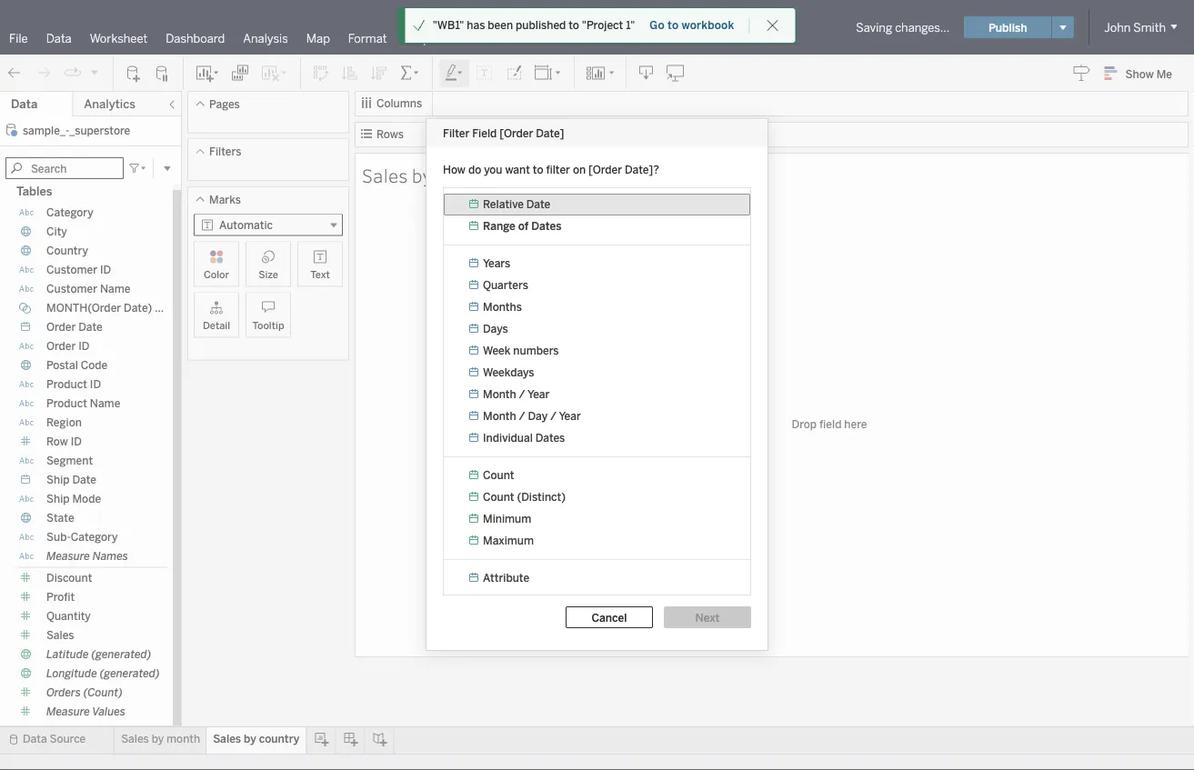 Task type: vqa. For each thing, say whether or not it's contained in the screenshot.
the Smith
yes



Task type: locate. For each thing, give the bounding box(es) containing it.
1 vertical spatial product
[[46, 397, 87, 410]]

been
[[488, 19, 513, 32]]

0 vertical spatial name
[[100, 282, 131, 296]]

year right the day
[[559, 410, 581, 423]]

new worksheet image
[[195, 64, 220, 82]]

(generated) for longitude (generated)
[[100, 667, 160, 680]]

sample_-
[[23, 124, 69, 137]]

id for customer id
[[100, 263, 111, 277]]

want
[[505, 163, 530, 176]]

0 horizontal spatial year
[[528, 388, 550, 401]]

1 vertical spatial customer
[[46, 282, 97, 296]]

id right row
[[71, 435, 82, 448]]

sales
[[362, 162, 408, 187], [46, 629, 74, 642], [121, 733, 149, 746], [213, 733, 241, 746]]

date up of
[[526, 198, 551, 211]]

id down code
[[90, 378, 101, 391]]

count up minimum
[[483, 491, 514, 504]]

1 month from the top
[[483, 388, 516, 401]]

customer
[[46, 263, 97, 277], [46, 282, 97, 296]]

sales down values
[[121, 733, 149, 746]]

count
[[483, 469, 514, 482], [483, 491, 514, 504]]

saving changes...
[[856, 20, 950, 35]]

[order right field
[[500, 127, 533, 140]]

month for month / day / year
[[483, 410, 516, 423]]

name up month(order date) set
[[100, 282, 131, 296]]

by right the month at the bottom left
[[244, 733, 256, 746]]

1 vertical spatial category
[[71, 531, 118, 544]]

date for order date
[[78, 321, 103, 334]]

/ for year
[[519, 388, 525, 401]]

list box inside filter field [order date] dialog
[[443, 187, 751, 596]]

0 vertical spatial country
[[436, 162, 503, 187]]

data source
[[23, 733, 86, 746]]

Search text field
[[5, 157, 124, 179]]

mode
[[72, 493, 101, 506]]

1 measure from the top
[[46, 550, 90, 563]]

collapse image
[[166, 99, 177, 110]]

1 vertical spatial (generated)
[[100, 667, 160, 680]]

data
[[46, 31, 72, 45], [11, 97, 37, 111], [23, 733, 47, 746]]

0 vertical spatial [order
[[500, 127, 533, 140]]

measure down sub-
[[46, 550, 90, 563]]

pages
[[209, 97, 240, 111]]

sales by country
[[362, 162, 503, 187], [213, 733, 299, 746]]

month down weekdays
[[483, 388, 516, 401]]

1 vertical spatial name
[[90, 397, 120, 410]]

order date
[[46, 321, 103, 334]]

customer for customer id
[[46, 263, 97, 277]]

1 customer from the top
[[46, 263, 97, 277]]

profit
[[46, 591, 75, 604]]

1 vertical spatial [order
[[589, 163, 622, 176]]

0 vertical spatial customer
[[46, 263, 97, 277]]

replay animation image
[[89, 67, 100, 78]]

list box
[[443, 187, 751, 596]]

0 horizontal spatial to
[[533, 163, 543, 176]]

country
[[436, 162, 503, 187], [259, 733, 299, 746]]

0 vertical spatial product
[[46, 378, 87, 391]]

month for month / year
[[483, 388, 516, 401]]

year up the day
[[528, 388, 550, 401]]

0 vertical spatial measure
[[46, 550, 90, 563]]

1 horizontal spatial to
[[569, 19, 579, 32]]

range
[[483, 220, 516, 233]]

2 vertical spatial date
[[72, 473, 96, 487]]

1 vertical spatial measure
[[46, 705, 90, 719]]

/
[[519, 388, 525, 401], [519, 410, 525, 423], [550, 410, 557, 423]]

order for order date
[[46, 321, 76, 334]]

id for order id
[[78, 340, 90, 353]]

format
[[348, 31, 387, 45]]

/ for day
[[519, 410, 525, 423]]

category up city
[[46, 206, 93, 219]]

show/hide cards image
[[586, 64, 615, 82]]

field
[[819, 417, 842, 430]]

date down month(order
[[78, 321, 103, 334]]

sales by country down filter
[[362, 162, 503, 187]]

category
[[46, 206, 93, 219], [71, 531, 118, 544]]

month
[[483, 388, 516, 401], [483, 410, 516, 423]]

longitude
[[46, 667, 97, 680]]

customer down customer id
[[46, 282, 97, 296]]

data left 'source'
[[23, 733, 47, 746]]

1 count from the top
[[483, 469, 514, 482]]

0 vertical spatial order
[[46, 321, 76, 334]]

next
[[695, 611, 720, 624]]

2 month from the top
[[483, 410, 516, 423]]

0 vertical spatial count
[[483, 469, 514, 482]]

drop
[[792, 417, 817, 430]]

relative
[[483, 198, 524, 211]]

/ left the day
[[519, 410, 525, 423]]

1 horizontal spatial country
[[436, 162, 503, 187]]

data down undo 'image'
[[11, 97, 37, 111]]

by left the month at the bottom left
[[152, 733, 164, 746]]

0 horizontal spatial [order
[[500, 127, 533, 140]]

1 order from the top
[[46, 321, 76, 334]]

id up "customer name"
[[100, 263, 111, 277]]

dates
[[531, 220, 562, 233], [535, 432, 565, 445]]

john smith
[[1104, 20, 1166, 35]]

1 vertical spatial month
[[483, 410, 516, 423]]

map
[[306, 31, 330, 45]]

id
[[100, 263, 111, 277], [78, 340, 90, 353], [90, 378, 101, 391], [71, 435, 82, 448]]

product for product name
[[46, 397, 87, 410]]

date)
[[124, 302, 152, 315]]

order for order id
[[46, 340, 76, 353]]

to inside alert
[[569, 19, 579, 32]]

2 vertical spatial data
[[23, 733, 47, 746]]

sales up latitude
[[46, 629, 74, 642]]

1 vertical spatial ship
[[46, 493, 70, 506]]

drop field here
[[792, 417, 867, 430]]

0 horizontal spatial country
[[259, 733, 299, 746]]

region
[[46, 416, 82, 429]]

years
[[483, 257, 511, 270]]

0 vertical spatial year
[[528, 388, 550, 401]]

product up region
[[46, 397, 87, 410]]

(generated) up (count)
[[100, 667, 160, 680]]

swap rows and columns image
[[312, 64, 330, 82]]

draft
[[576, 21, 601, 34]]

1 vertical spatial order
[[46, 340, 76, 353]]

month up individual at the left bottom of page
[[483, 410, 516, 423]]

date inside dialog
[[526, 198, 551, 211]]

by left the how
[[412, 162, 432, 187]]

name for product name
[[90, 397, 120, 410]]

1 product from the top
[[46, 378, 87, 391]]

postal code
[[46, 359, 107, 372]]

next button
[[664, 607, 751, 629]]

segment
[[46, 454, 93, 468]]

sales by country right the month at the bottom left
[[213, 733, 299, 746]]

customer down "country"
[[46, 263, 97, 277]]

1 vertical spatial date
[[78, 321, 103, 334]]

(generated) up longitude (generated)
[[91, 648, 151, 661]]

date
[[526, 198, 551, 211], [78, 321, 103, 334], [72, 473, 96, 487]]

range of dates
[[483, 220, 562, 233]]

how do you want to filter on [order date]?
[[443, 163, 659, 176]]

on
[[573, 163, 586, 176]]

wb1
[[617, 19, 647, 36]]

go to workbook link
[[649, 18, 735, 33]]

to right go
[[668, 19, 679, 32]]

redo image
[[35, 64, 53, 82]]

2 ship from the top
[[46, 493, 70, 506]]

latitude
[[46, 648, 89, 661]]

[order right on
[[589, 163, 622, 176]]

longitude (generated)
[[46, 667, 160, 680]]

count up count (distinct)
[[483, 469, 514, 482]]

to left filter
[[533, 163, 543, 176]]

day
[[528, 410, 548, 423]]

order
[[46, 321, 76, 334], [46, 340, 76, 353]]

"project
[[582, 19, 623, 32]]

field
[[472, 127, 497, 140]]

changes...
[[895, 20, 950, 35]]

to for how do you want to filter on [order date]?
[[533, 163, 543, 176]]

tooltip
[[252, 319, 284, 332]]

(generated)
[[91, 648, 151, 661], [100, 667, 160, 680]]

city
[[46, 225, 67, 238]]

customer id
[[46, 263, 111, 277]]

name for customer name
[[100, 282, 131, 296]]

1 horizontal spatial by
[[244, 733, 256, 746]]

john
[[1104, 20, 1131, 35]]

to left "project
[[569, 19, 579, 32]]

count for count (distinct)
[[483, 491, 514, 504]]

list box containing relative date
[[443, 187, 751, 596]]

numbers
[[513, 344, 559, 357]]

1 horizontal spatial [order
[[589, 163, 622, 176]]

month
[[166, 733, 200, 746]]

months
[[483, 301, 522, 314]]

0 vertical spatial date
[[526, 198, 551, 211]]

sales by month
[[121, 733, 200, 746]]

id up postal code
[[78, 340, 90, 353]]

dates right of
[[531, 220, 562, 233]]

latitude (generated)
[[46, 648, 151, 661]]

product id
[[46, 378, 101, 391]]

workbook
[[682, 19, 734, 32]]

category up measure names at left bottom
[[71, 531, 118, 544]]

2 horizontal spatial to
[[668, 19, 679, 32]]

file
[[9, 31, 28, 45]]

0 vertical spatial (generated)
[[91, 648, 151, 661]]

1 horizontal spatial sales by country
[[362, 162, 503, 187]]

measure down orders
[[46, 705, 90, 719]]

product down postal
[[46, 378, 87, 391]]

duplicate image
[[231, 64, 249, 82]]

dates down the day
[[535, 432, 565, 445]]

2 order from the top
[[46, 340, 76, 353]]

order up 'order id'
[[46, 321, 76, 334]]

0 vertical spatial month
[[483, 388, 516, 401]]

1 vertical spatial count
[[483, 491, 514, 504]]

detail
[[203, 319, 230, 332]]

date up mode
[[72, 473, 96, 487]]

0 vertical spatial sales by country
[[362, 162, 503, 187]]

maximum
[[483, 534, 534, 548]]

0 horizontal spatial sales by country
[[213, 733, 299, 746]]

filter field [order date]
[[443, 127, 564, 140]]

2 count from the top
[[483, 491, 514, 504]]

2 product from the top
[[46, 397, 87, 410]]

2 customer from the top
[[46, 282, 97, 296]]

0 vertical spatial ship
[[46, 473, 70, 487]]

ship down segment on the left of the page
[[46, 473, 70, 487]]

1 vertical spatial data
[[11, 97, 37, 111]]

product
[[46, 378, 87, 391], [46, 397, 87, 410]]

ship up state
[[46, 493, 70, 506]]

to inside filter field [order date] dialog
[[533, 163, 543, 176]]

1 vertical spatial year
[[559, 410, 581, 423]]

2 measure from the top
[[46, 705, 90, 719]]

name down product id
[[90, 397, 120, 410]]

order up postal
[[46, 340, 76, 353]]

1 ship from the top
[[46, 473, 70, 487]]

0 horizontal spatial by
[[152, 733, 164, 746]]

data up replay animation image
[[46, 31, 72, 45]]

sales down "rows"
[[362, 162, 408, 187]]

row id
[[46, 435, 82, 448]]

/ up month / day / year
[[519, 388, 525, 401]]

me
[[1157, 67, 1172, 80]]



Task type: describe. For each thing, give the bounding box(es) containing it.
analytics
[[84, 97, 135, 111]]

here
[[844, 417, 867, 430]]

do
[[468, 163, 481, 176]]

undo image
[[5, 64, 24, 82]]

/ right the day
[[550, 410, 557, 423]]

measure names
[[46, 550, 128, 563]]

measure values
[[46, 705, 125, 719]]

days
[[483, 322, 508, 336]]

show me
[[1126, 67, 1172, 80]]

(generated) for latitude (generated)
[[91, 648, 151, 661]]

show
[[1126, 67, 1154, 80]]

highlight image
[[444, 64, 465, 82]]

names
[[93, 550, 128, 563]]

worksheet
[[90, 31, 148, 45]]

(count)
[[83, 686, 123, 699]]

date for ship date
[[72, 473, 96, 487]]

ship for ship date
[[46, 473, 70, 487]]

id for row id
[[71, 435, 82, 448]]

discount
[[46, 572, 92, 585]]

go
[[650, 19, 665, 32]]

sub-
[[46, 531, 71, 544]]

ship mode
[[46, 493, 101, 506]]

measure for measure values
[[46, 705, 90, 719]]

date for relative date
[[526, 198, 551, 211]]

sub-category
[[46, 531, 118, 544]]

download image
[[638, 64, 656, 82]]

text
[[310, 268, 330, 281]]

id for product id
[[90, 378, 101, 391]]

values
[[92, 705, 125, 719]]

sort descending image
[[370, 64, 388, 82]]

cancel
[[592, 611, 627, 624]]

measure for measure names
[[46, 550, 90, 563]]

dashboard
[[166, 31, 225, 45]]

analysis
[[243, 31, 288, 45]]

size
[[258, 268, 278, 281]]

orders
[[46, 686, 81, 699]]

show me button
[[1097, 59, 1189, 87]]

sort ascending image
[[341, 64, 359, 82]]

month / day / year
[[483, 410, 581, 423]]

replay animation image
[[64, 64, 82, 82]]

count (distinct)
[[483, 491, 566, 504]]

1 vertical spatial country
[[259, 733, 299, 746]]

has
[[467, 19, 485, 32]]

publish
[[989, 21, 1027, 34]]

filter
[[546, 163, 570, 176]]

attribute
[[483, 572, 529, 585]]

order id
[[46, 340, 90, 353]]

rows
[[377, 128, 404, 141]]

0 vertical spatial dates
[[531, 220, 562, 233]]

new data source image
[[125, 64, 143, 82]]

1 horizontal spatial year
[[559, 410, 581, 423]]

"wb1" has been published to "project 1" alert
[[433, 17, 635, 34]]

sales right the month at the bottom left
[[213, 733, 241, 746]]

2 horizontal spatial by
[[412, 162, 432, 187]]

individual dates
[[483, 432, 565, 445]]

show labels image
[[476, 64, 494, 82]]

product name
[[46, 397, 120, 410]]

ship for ship mode
[[46, 493, 70, 506]]

orders (count)
[[46, 686, 123, 699]]

data guide image
[[1073, 64, 1091, 82]]

clear sheet image
[[260, 64, 289, 82]]

help
[[405, 31, 430, 45]]

"wb1" has been published to "project 1"
[[433, 19, 635, 32]]

"wb1"
[[433, 19, 464, 32]]

week
[[483, 344, 511, 357]]

minimum
[[483, 513, 531, 526]]

ship date
[[46, 473, 96, 487]]

country
[[46, 244, 88, 257]]

1"
[[626, 19, 635, 32]]

customer name
[[46, 282, 131, 296]]

1 vertical spatial dates
[[535, 432, 565, 445]]

you
[[484, 163, 503, 176]]

weekdays
[[483, 366, 534, 379]]

_superstore
[[69, 124, 130, 137]]

row
[[46, 435, 68, 448]]

columns
[[377, 97, 422, 110]]

state
[[46, 512, 74, 525]]

pause auto updates image
[[154, 64, 172, 82]]

date]
[[536, 127, 564, 140]]

date]?
[[625, 163, 659, 176]]

published
[[516, 19, 566, 32]]

fit image
[[534, 64, 563, 82]]

week numbers
[[483, 344, 559, 357]]

1 vertical spatial sales by country
[[213, 733, 299, 746]]

format workbook image
[[505, 64, 523, 82]]

filter field [order date] dialog
[[427, 120, 768, 650]]

postal
[[46, 359, 78, 372]]

product for product id
[[46, 378, 87, 391]]

quantity
[[46, 610, 91, 623]]

open and edit this workbook in tableau desktop image
[[667, 64, 685, 82]]

of
[[518, 220, 529, 233]]

filters
[[209, 145, 241, 158]]

(distinct)
[[517, 491, 566, 504]]

customer for customer name
[[46, 282, 97, 296]]

month / year
[[483, 388, 550, 401]]

marks
[[209, 193, 241, 206]]

to for "wb1" has been published to "project 1"
[[569, 19, 579, 32]]

count for count
[[483, 469, 514, 482]]

success image
[[413, 19, 425, 32]]

month(order date) set
[[46, 302, 172, 315]]

0 vertical spatial category
[[46, 206, 93, 219]]

set
[[155, 302, 172, 315]]

filter
[[443, 127, 470, 140]]

totals image
[[399, 64, 421, 82]]

sample_-_superstore
[[23, 124, 130, 137]]

quarters
[[483, 279, 528, 292]]

tables
[[16, 184, 52, 199]]

how
[[443, 163, 466, 176]]

individual
[[483, 432, 533, 445]]

0 vertical spatial data
[[46, 31, 72, 45]]



